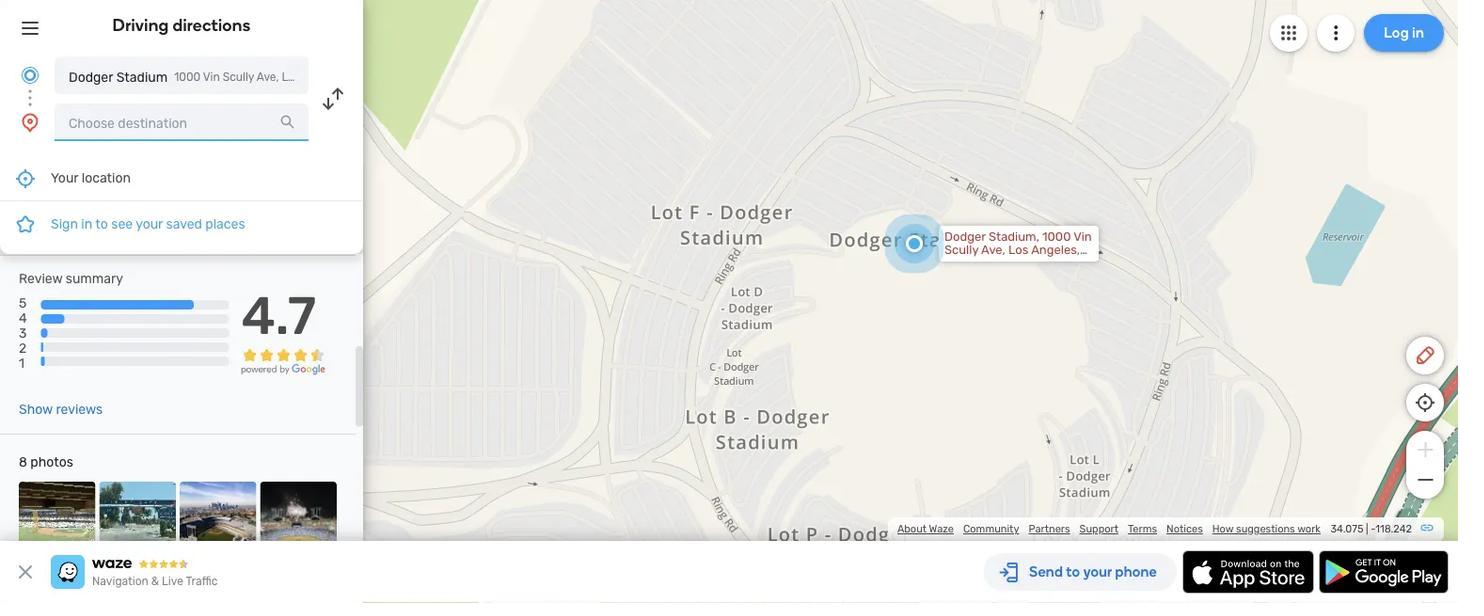 Task type: describe. For each thing, give the bounding box(es) containing it.
reviews
[[56, 401, 103, 417]]

directions
[[173, 15, 251, 35]]

current location image
[[19, 64, 41, 87]]

photos
[[30, 454, 73, 470]]

dodger stadium, 1000 vin scully ave, los angeles, california, united states
[[945, 230, 1092, 271]]

about
[[898, 523, 927, 535]]

united
[[1005, 256, 1043, 271]]

image 1 of dodger stadium, los angeles image
[[19, 482, 96, 559]]

partners link
[[1029, 523, 1071, 535]]

image 4 of dodger stadium, los angeles image
[[260, 482, 337, 559]]

118.242
[[1376, 523, 1413, 535]]

image 2 of dodger stadium, los angeles image
[[99, 482, 176, 559]]

34.075
[[1331, 523, 1364, 535]]

8 photos
[[19, 454, 73, 470]]

community
[[964, 523, 1020, 535]]

|
[[1367, 523, 1369, 535]]

dodger stadium button
[[55, 56, 309, 94]]

summary
[[66, 271, 123, 286]]

x image
[[14, 561, 37, 583]]

how
[[1213, 523, 1234, 535]]

about waze community partners support terms notices how suggestions work
[[898, 523, 1321, 535]]

1
[[19, 356, 24, 371]]

5
[[19, 295, 27, 311]]

recenter image
[[14, 167, 37, 190]]

8
[[19, 454, 27, 470]]

image 3 of dodger stadium, los angeles image
[[180, 482, 256, 559]]

&
[[151, 575, 159, 588]]

los
[[1009, 243, 1029, 257]]

traffic
[[186, 575, 218, 588]]

work
[[1298, 523, 1321, 535]]

california,
[[945, 256, 1002, 271]]

navigation & live traffic
[[92, 575, 218, 588]]

how suggestions work link
[[1213, 523, 1321, 535]]

waze
[[929, 523, 954, 535]]

support
[[1080, 523, 1119, 535]]

states
[[1046, 256, 1083, 271]]

star image
[[14, 213, 37, 235]]

dodger stadium
[[69, 69, 168, 85]]

link image
[[1420, 520, 1435, 535]]

34.075 | -118.242
[[1331, 523, 1413, 535]]

stadium,
[[989, 230, 1040, 244]]

about waze link
[[898, 523, 954, 535]]

angeles,
[[1032, 243, 1080, 257]]

support link
[[1080, 523, 1119, 535]]

1000
[[1043, 230, 1071, 244]]

live
[[162, 575, 183, 588]]

5 4 3 2 1
[[19, 295, 27, 371]]

show reviews
[[19, 401, 103, 417]]

ave,
[[982, 243, 1006, 257]]

navigation
[[92, 575, 149, 588]]

Choose destination text field
[[55, 104, 309, 141]]

notices
[[1167, 523, 1203, 535]]

show
[[19, 401, 53, 417]]



Task type: vqa. For each thing, say whether or not it's contained in the screenshot.
Support
yes



Task type: locate. For each thing, give the bounding box(es) containing it.
vin
[[1074, 230, 1092, 244]]

2
[[19, 341, 27, 356]]

dodger inside the dodger stadium, 1000 vin scully ave, los angeles, california, united states
[[945, 230, 986, 244]]

1 vertical spatial dodger
[[945, 230, 986, 244]]

4
[[19, 310, 27, 326]]

stadium
[[116, 69, 168, 85]]

dodger left stadium
[[69, 69, 113, 85]]

terms
[[1128, 523, 1158, 535]]

review
[[19, 271, 62, 286]]

driving
[[113, 15, 169, 35]]

list box
[[0, 156, 363, 254]]

dodger
[[69, 69, 113, 85], [945, 230, 986, 244]]

dodger for dodger stadium, 1000 vin scully ave, los angeles, california, united states
[[945, 230, 986, 244]]

location image
[[19, 111, 41, 134]]

4.7
[[241, 285, 316, 347]]

scully
[[945, 243, 979, 257]]

notices link
[[1167, 523, 1203, 535]]

driving directions
[[113, 15, 251, 35]]

community link
[[964, 523, 1020, 535]]

pencil image
[[1414, 344, 1437, 367]]

review summary
[[19, 271, 123, 286]]

1 horizontal spatial dodger
[[945, 230, 986, 244]]

terms link
[[1128, 523, 1158, 535]]

suggestions
[[1237, 523, 1296, 535]]

0 horizontal spatial dodger
[[69, 69, 113, 85]]

partners
[[1029, 523, 1071, 535]]

3
[[19, 325, 27, 341]]

0 vertical spatial dodger
[[69, 69, 113, 85]]

dodger up california,
[[945, 230, 986, 244]]

zoom in image
[[1414, 439, 1437, 461]]

dodger for dodger stadium
[[69, 69, 113, 85]]

zoom out image
[[1414, 469, 1437, 491]]

-
[[1371, 523, 1376, 535]]

dodger inside button
[[69, 69, 113, 85]]



